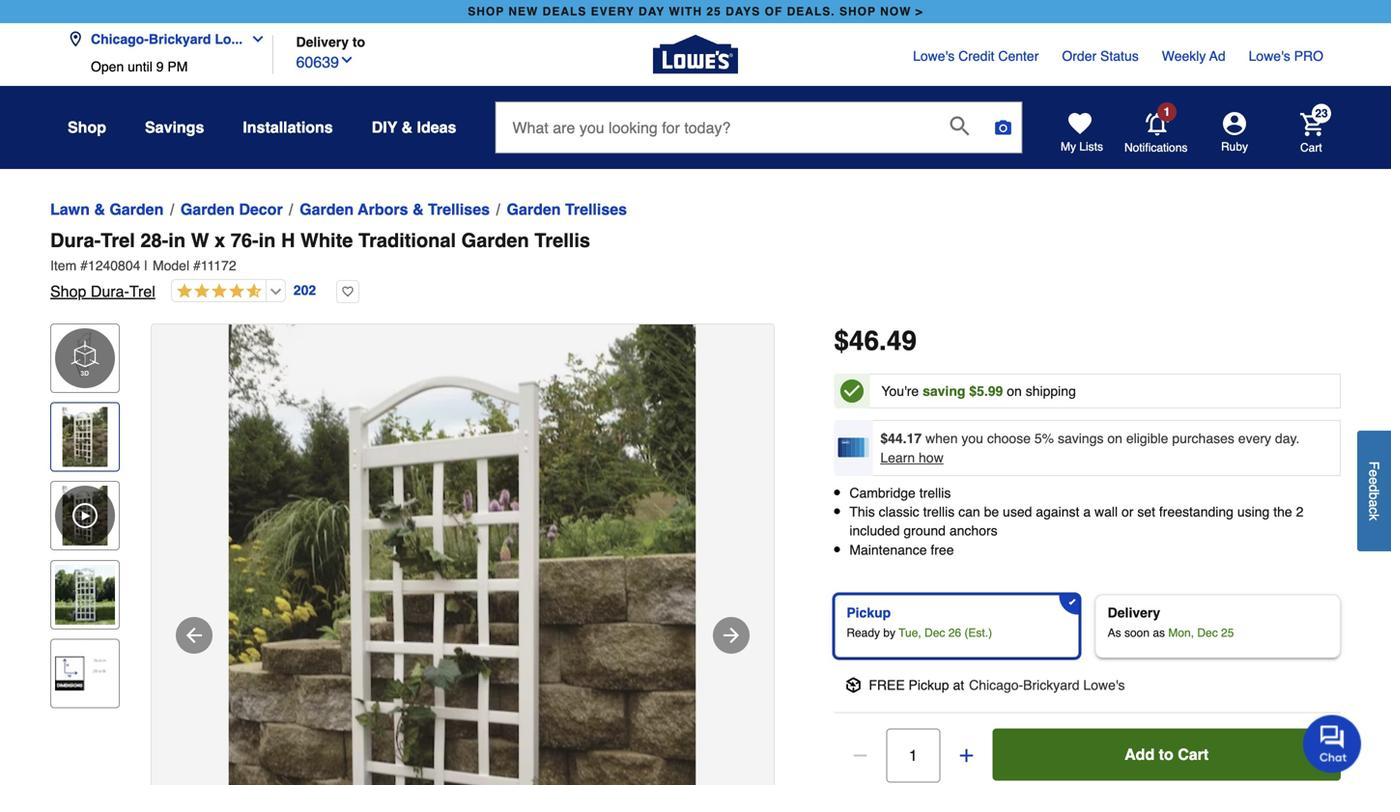 Task type: vqa. For each thing, say whether or not it's contained in the screenshot.
cabinets in the Prepare to Paint Kitchen Cabinets
no



Task type: locate. For each thing, give the bounding box(es) containing it.
# right item
[[80, 258, 88, 273]]

trellis
[[535, 230, 591, 252]]

pickup left at
[[909, 678, 950, 693]]

0 vertical spatial chicago-
[[91, 31, 149, 47]]

trellis
[[920, 486, 951, 501], [923, 505, 955, 520]]

weekly ad link
[[1162, 46, 1226, 66]]

2 horizontal spatial lowe's
[[1249, 48, 1291, 64]]

garden for garden trellises
[[507, 201, 561, 218]]

anchors
[[950, 523, 998, 539]]

lowe's inside lowe's pro link
[[1249, 48, 1291, 64]]

option group
[[827, 587, 1349, 666]]

1 horizontal spatial dec
[[1198, 627, 1218, 640]]

1 horizontal spatial brickyard
[[1024, 678, 1080, 693]]

trellises up 'traditional'
[[428, 201, 490, 218]]

dura-trel  #11172 - thumbnail3 image
[[55, 644, 115, 704]]

delivery inside delivery as soon as mon, dec 25
[[1108, 605, 1161, 621]]

on left the eligible
[[1108, 431, 1123, 446]]

free pickup at chicago-brickyard lowe's
[[869, 678, 1125, 693]]

26
[[949, 627, 962, 640]]

0 horizontal spatial on
[[1007, 384, 1022, 399]]

shop for shop
[[68, 118, 106, 136]]

to inside button
[[1159, 746, 1174, 764]]

garden inside dura-trel 28-in w x 76-in h white traditional garden trellis item # 1240804 | model # 11172
[[462, 230, 529, 252]]

1 horizontal spatial trellises
[[565, 201, 627, 218]]

0 horizontal spatial dec
[[925, 627, 946, 640]]

0 horizontal spatial delivery
[[296, 34, 349, 50]]

by
[[884, 627, 896, 640]]

lowe's down as
[[1084, 678, 1125, 693]]

1 horizontal spatial to
[[1159, 746, 1174, 764]]

None search field
[[495, 101, 1023, 169]]

trel down |
[[129, 283, 155, 301]]

arrow right image
[[720, 624, 743, 648]]

1 vertical spatial delivery
[[1108, 605, 1161, 621]]

25 right "with"
[[707, 5, 722, 18]]

shop down item
[[50, 283, 86, 301]]

2 shop from the left
[[840, 5, 876, 18]]

garden left trellis
[[462, 230, 529, 252]]

0 horizontal spatial to
[[353, 34, 365, 50]]

25 inside delivery as soon as mon, dec 25
[[1222, 627, 1235, 640]]

0 vertical spatial shop
[[68, 118, 106, 136]]

25 right the mon,
[[1222, 627, 1235, 640]]

1 horizontal spatial cart
[[1301, 141, 1323, 154]]

$44.17 when you choose 5% savings on eligible purchases every day. learn how
[[881, 431, 1300, 466]]

& up 'traditional'
[[413, 201, 424, 218]]

shop left the now
[[840, 5, 876, 18]]

shop left the new
[[468, 5, 505, 18]]

chicago-
[[91, 31, 149, 47], [969, 678, 1024, 693]]

freestanding
[[1160, 505, 1234, 520]]

garden inside "link"
[[507, 201, 561, 218]]

status
[[1101, 48, 1139, 64]]

|
[[144, 258, 148, 273]]

0 vertical spatial cart
[[1301, 141, 1323, 154]]

# down the w
[[193, 258, 201, 273]]

& right lawn
[[94, 201, 105, 218]]

lowe's home improvement logo image
[[653, 12, 738, 97]]

f e e d b a c k button
[[1358, 431, 1392, 552]]

1 horizontal spatial in
[[259, 230, 276, 252]]

1 vertical spatial shop
[[50, 283, 86, 301]]

1 vertical spatial trellis
[[923, 505, 955, 520]]

order status
[[1062, 48, 1139, 64]]

1 trellises from the left
[[428, 201, 490, 218]]

0 horizontal spatial trellises
[[428, 201, 490, 218]]

cart right "add" at the right bottom of page
[[1178, 746, 1209, 764]]

deals
[[543, 5, 587, 18]]

lowe's pro link
[[1249, 46, 1324, 66]]

ad
[[1210, 48, 1226, 64]]

new
[[509, 5, 539, 18]]

& right diy
[[402, 118, 413, 136]]

0 vertical spatial brickyard
[[149, 31, 211, 47]]

trellises up trellis
[[565, 201, 627, 218]]

garden up trellis
[[507, 201, 561, 218]]

on
[[1007, 384, 1022, 399], [1108, 431, 1123, 446]]

lawn & garden link
[[50, 198, 164, 221]]

lowe's pro
[[1249, 48, 1324, 64]]

0 vertical spatial trel
[[101, 230, 135, 252]]

a left wall
[[1084, 505, 1091, 520]]

trellises inside garden trellises "link"
[[565, 201, 627, 218]]

1 horizontal spatial on
[[1108, 431, 1123, 446]]

0 vertical spatial delivery
[[296, 34, 349, 50]]

1 horizontal spatial a
[[1367, 500, 1382, 507]]

chicago-brickyard lo...
[[91, 31, 243, 47]]

pickup up ready in the right of the page
[[847, 605, 891, 621]]

in left h
[[259, 230, 276, 252]]

location image
[[68, 31, 83, 47]]

c
[[1367, 507, 1382, 514]]

0 horizontal spatial cart
[[1178, 746, 1209, 764]]

garden for garden arbors & trellises
[[300, 201, 354, 218]]

1
[[1164, 105, 1171, 119]]

installations button
[[243, 110, 333, 145]]

dec left 26
[[925, 627, 946, 640]]

0 horizontal spatial a
[[1084, 505, 1091, 520]]

lowe's for lowe's pro
[[1249, 48, 1291, 64]]

pickup
[[847, 605, 891, 621], [909, 678, 950, 693]]

delivery up soon
[[1108, 605, 1161, 621]]

0 horizontal spatial #
[[80, 258, 88, 273]]

garden for garden decor
[[181, 201, 235, 218]]

$
[[834, 326, 849, 357]]

cart
[[1301, 141, 1323, 154], [1178, 746, 1209, 764]]

delivery for as
[[1108, 605, 1161, 621]]

add to cart
[[1125, 746, 1209, 764]]

savings
[[1058, 431, 1104, 446]]

pm
[[168, 59, 188, 74]]

to up chevron down image
[[353, 34, 365, 50]]

1 vertical spatial 25
[[1222, 627, 1235, 640]]

lawn
[[50, 201, 90, 218]]

0 horizontal spatial brickyard
[[149, 31, 211, 47]]

on right '$5.99'
[[1007, 384, 1022, 399]]

the
[[1274, 505, 1293, 520]]

dec right the mon,
[[1198, 627, 1218, 640]]

free
[[869, 678, 905, 693]]

brickyard right at
[[1024, 678, 1080, 693]]

pickup image
[[846, 678, 861, 693]]

1 horizontal spatial shop
[[840, 5, 876, 18]]

credit
[[959, 48, 995, 64]]

chicago- up open
[[91, 31, 149, 47]]

garden up the w
[[181, 201, 235, 218]]

dura-
[[50, 230, 101, 252], [91, 283, 129, 301]]

.
[[879, 326, 887, 357]]

pickup inside pickup ready by tue, dec 26 (est.)
[[847, 605, 891, 621]]

item
[[50, 258, 77, 273]]

shipping
[[1026, 384, 1076, 399]]

1 vertical spatial to
[[1159, 746, 1174, 764]]

until
[[128, 59, 153, 74]]

delivery up 60639
[[296, 34, 349, 50]]

0 horizontal spatial lowe's
[[913, 48, 955, 64]]

saving
[[923, 384, 966, 399]]

shop button
[[68, 110, 106, 145]]

& inside button
[[402, 118, 413, 136]]

dura-trel  #11172 - thumbnail2 image
[[55, 565, 115, 625]]

1 horizontal spatial 25
[[1222, 627, 1235, 640]]

0 vertical spatial on
[[1007, 384, 1022, 399]]

soon
[[1125, 627, 1150, 640]]

used
[[1003, 505, 1033, 520]]

lawn & garden
[[50, 201, 164, 218]]

shop new deals every day with 25 days of deals. shop now > link
[[464, 0, 928, 23]]

>
[[916, 5, 924, 18]]

1 horizontal spatial pickup
[[909, 678, 950, 693]]

&
[[402, 118, 413, 136], [94, 201, 105, 218], [413, 201, 424, 218]]

0 horizontal spatial 25
[[707, 5, 722, 18]]

add
[[1125, 746, 1155, 764]]

trel
[[101, 230, 135, 252], [129, 283, 155, 301]]

this
[[850, 505, 875, 520]]

e
[[1367, 470, 1382, 477], [1367, 477, 1382, 485]]

0 vertical spatial dura-
[[50, 230, 101, 252]]

chicago- right at
[[969, 678, 1024, 693]]

1 horizontal spatial #
[[193, 258, 201, 273]]

1 vertical spatial chicago-
[[969, 678, 1024, 693]]

delivery to
[[296, 34, 365, 50]]

shop for shop dura-trel
[[50, 283, 86, 301]]

1 vertical spatial on
[[1108, 431, 1123, 446]]

to for delivery
[[353, 34, 365, 50]]

to
[[353, 34, 365, 50], [1159, 746, 1174, 764]]

2 trellises from the left
[[565, 201, 627, 218]]

0 horizontal spatial in
[[168, 230, 186, 252]]

2 dec from the left
[[1198, 627, 1218, 640]]

1 vertical spatial trel
[[129, 283, 155, 301]]

how
[[919, 450, 944, 466]]

savings
[[145, 118, 204, 136]]

1 horizontal spatial delivery
[[1108, 605, 1161, 621]]

0 vertical spatial to
[[353, 34, 365, 50]]

to right "add" at the right bottom of page
[[1159, 746, 1174, 764]]

cart down the lowe's home improvement cart image
[[1301, 141, 1323, 154]]

1 dec from the left
[[925, 627, 946, 640]]

at
[[953, 678, 965, 693]]

diy & ideas
[[372, 118, 457, 136]]

dura- down 1240804
[[91, 283, 129, 301]]

0 horizontal spatial pickup
[[847, 605, 891, 621]]

trellis up ground
[[923, 505, 955, 520]]

dura- inside dura-trel 28-in w x 76-in h white traditional garden trellis item # 1240804 | model # 11172
[[50, 230, 101, 252]]

0 vertical spatial pickup
[[847, 605, 891, 621]]

a up the k
[[1367, 500, 1382, 507]]

garden up white
[[300, 201, 354, 218]]

lowe's left credit
[[913, 48, 955, 64]]

weekly ad
[[1162, 48, 1226, 64]]

lowe's left pro
[[1249, 48, 1291, 64]]

dura-trel  #11172 image
[[152, 325, 774, 786]]

trel up 1240804
[[101, 230, 135, 252]]

installations
[[243, 118, 333, 136]]

0 vertical spatial 25
[[707, 5, 722, 18]]

my lists link
[[1061, 112, 1104, 155]]

chat invite button image
[[1304, 715, 1363, 774]]

shop down open
[[68, 118, 106, 136]]

25 for delivery
[[1222, 627, 1235, 640]]

0 horizontal spatial chicago-
[[91, 31, 149, 47]]

dura- up item
[[50, 230, 101, 252]]

e up d
[[1367, 470, 1382, 477]]

49
[[887, 326, 917, 357]]

e up b
[[1367, 477, 1382, 485]]

0 horizontal spatial shop
[[468, 5, 505, 18]]

trellis down how at the right bottom of the page
[[920, 486, 951, 501]]

lowe's inside lowe's credit center link
[[913, 48, 955, 64]]

in left the w
[[168, 230, 186, 252]]

1 vertical spatial cart
[[1178, 746, 1209, 764]]

on inside $44.17 when you choose 5% savings on eligible purchases every day. learn how
[[1108, 431, 1123, 446]]

a inside cambridge trellis this classic trellis can be used against a wall or set freestanding using the 2 included ground anchors maintenance free
[[1084, 505, 1091, 520]]

brickyard up pm
[[149, 31, 211, 47]]

to for add
[[1159, 746, 1174, 764]]

f e e d b a c k
[[1367, 462, 1382, 521]]

in
[[168, 230, 186, 252], [259, 230, 276, 252]]



Task type: describe. For each thing, give the bounding box(es) containing it.
trellises inside garden arbors & trellises link
[[428, 201, 490, 218]]

choose
[[988, 431, 1031, 446]]

chevron down image
[[243, 31, 266, 47]]

weekly
[[1162, 48, 1206, 64]]

can
[[959, 505, 981, 520]]

garden arbors & trellises
[[300, 201, 490, 218]]

minus image
[[851, 746, 870, 766]]

28-
[[140, 230, 168, 252]]

eligible
[[1127, 431, 1169, 446]]

202
[[294, 283, 316, 298]]

savings button
[[145, 110, 204, 145]]

dura-trel  #11172 - thumbnail image
[[55, 407, 115, 467]]

trel inside dura-trel 28-in w x 76-in h white traditional garden trellis item # 1240804 | model # 11172
[[101, 230, 135, 252]]

2 in from the left
[[259, 230, 276, 252]]

lowe's home improvement notification center image
[[1146, 113, 1169, 136]]

1 e from the top
[[1367, 470, 1382, 477]]

lowe's credit center link
[[913, 46, 1039, 66]]

25 for shop
[[707, 5, 722, 18]]

or
[[1122, 505, 1134, 520]]

1240804
[[88, 258, 141, 273]]

decor
[[239, 201, 283, 218]]

1 horizontal spatial lowe's
[[1084, 678, 1125, 693]]

lowe's home improvement cart image
[[1301, 113, 1324, 136]]

every
[[1239, 431, 1272, 446]]

lowe's credit center
[[913, 48, 1039, 64]]

garden decor link
[[181, 198, 283, 221]]

dec inside pickup ready by tue, dec 26 (est.)
[[925, 627, 946, 640]]

you
[[962, 431, 984, 446]]

pro
[[1295, 48, 1324, 64]]

h
[[281, 230, 295, 252]]

ruby
[[1222, 140, 1249, 154]]

open until 9 pm
[[91, 59, 188, 74]]

(est.)
[[965, 627, 993, 640]]

1 vertical spatial brickyard
[[1024, 678, 1080, 693]]

item number 1 2 4 0 8 0 4 and model number 1 1 1 7 2 element
[[50, 256, 1341, 275]]

1 horizontal spatial chicago-
[[969, 678, 1024, 693]]

day.
[[1276, 431, 1300, 446]]

0 vertical spatial trellis
[[920, 486, 951, 501]]

4.6 stars image
[[172, 283, 262, 301]]

garden trellises link
[[507, 198, 627, 221]]

arbors
[[358, 201, 408, 218]]

lowe's for lowe's credit center
[[913, 48, 955, 64]]

as
[[1153, 627, 1166, 640]]

ready
[[847, 627, 880, 640]]

shop new deals every day with 25 days of deals. shop now >
[[468, 5, 924, 18]]

Search Query text field
[[496, 102, 935, 153]]

open
[[91, 59, 124, 74]]

ideas
[[417, 118, 457, 136]]

you're
[[882, 384, 919, 399]]

you're saving $5.99 on shipping
[[882, 384, 1076, 399]]

delivery for to
[[296, 34, 349, 50]]

2 # from the left
[[193, 258, 201, 273]]

chicago- inside 'button'
[[91, 31, 149, 47]]

as
[[1108, 627, 1122, 640]]

1 vertical spatial pickup
[[909, 678, 950, 693]]

pickup ready by tue, dec 26 (est.)
[[847, 605, 993, 640]]

23
[[1316, 107, 1329, 120]]

when
[[926, 431, 958, 446]]

60639 button
[[296, 49, 355, 74]]

add to cart button
[[993, 729, 1341, 781]]

delivery as soon as mon, dec 25
[[1108, 605, 1235, 640]]

notifications
[[1125, 141, 1188, 154]]

ground
[[904, 523, 946, 539]]

chicago-brickyard lo... button
[[68, 20, 274, 59]]

check circle filled image
[[841, 380, 864, 403]]

with
[[669, 5, 703, 18]]

1 # from the left
[[80, 258, 88, 273]]

day
[[639, 5, 665, 18]]

46
[[849, 326, 879, 357]]

my lists
[[1061, 140, 1104, 154]]

Stepper number input field with increment and decrement buttons number field
[[887, 729, 941, 783]]

1 in from the left
[[168, 230, 186, 252]]

garden up 28- in the top of the page
[[110, 201, 164, 218]]

& for diy
[[402, 118, 413, 136]]

f
[[1367, 462, 1382, 470]]

d
[[1367, 485, 1382, 492]]

dec inside delivery as soon as mon, dec 25
[[1198, 627, 1218, 640]]

$5.99
[[970, 384, 1003, 399]]

center
[[999, 48, 1039, 64]]

a inside button
[[1367, 500, 1382, 507]]

traditional
[[358, 230, 456, 252]]

garden trellises
[[507, 201, 627, 218]]

search image
[[950, 116, 970, 136]]

camera image
[[994, 118, 1013, 137]]

model
[[153, 258, 189, 273]]

9
[[156, 59, 164, 74]]

order status link
[[1062, 46, 1139, 66]]

cart inside button
[[1178, 746, 1209, 764]]

lowe's home improvement lists image
[[1069, 112, 1092, 135]]

my
[[1061, 140, 1077, 154]]

be
[[984, 505, 999, 520]]

1 vertical spatial dura-
[[91, 283, 129, 301]]

maintenance
[[850, 542, 927, 558]]

1 shop from the left
[[468, 5, 505, 18]]

against
[[1036, 505, 1080, 520]]

arrow left image
[[183, 624, 206, 648]]

tue,
[[899, 627, 922, 640]]

set
[[1138, 505, 1156, 520]]

garden decor
[[181, 201, 283, 218]]

plus image
[[957, 746, 976, 766]]

b
[[1367, 492, 1382, 500]]

x
[[215, 230, 225, 252]]

$44.17
[[881, 431, 922, 446]]

included
[[850, 523, 900, 539]]

ruby button
[[1189, 112, 1281, 155]]

heart outline image
[[336, 280, 360, 303]]

w
[[191, 230, 209, 252]]

classic
[[879, 505, 920, 520]]

learn
[[881, 450, 915, 466]]

option group containing pickup
[[827, 587, 1349, 666]]

k
[[1367, 514, 1382, 521]]

& for lawn
[[94, 201, 105, 218]]

diy & ideas button
[[372, 110, 457, 145]]

deals.
[[787, 5, 836, 18]]

cambridge
[[850, 486, 916, 501]]

days
[[726, 5, 761, 18]]

chevron down image
[[339, 52, 355, 68]]

2 e from the top
[[1367, 477, 1382, 485]]

free
[[931, 542, 954, 558]]

order
[[1062, 48, 1097, 64]]

shop dura-trel
[[50, 283, 155, 301]]

brickyard inside 'button'
[[149, 31, 211, 47]]

every
[[591, 5, 635, 18]]

learn how button
[[881, 448, 944, 468]]



